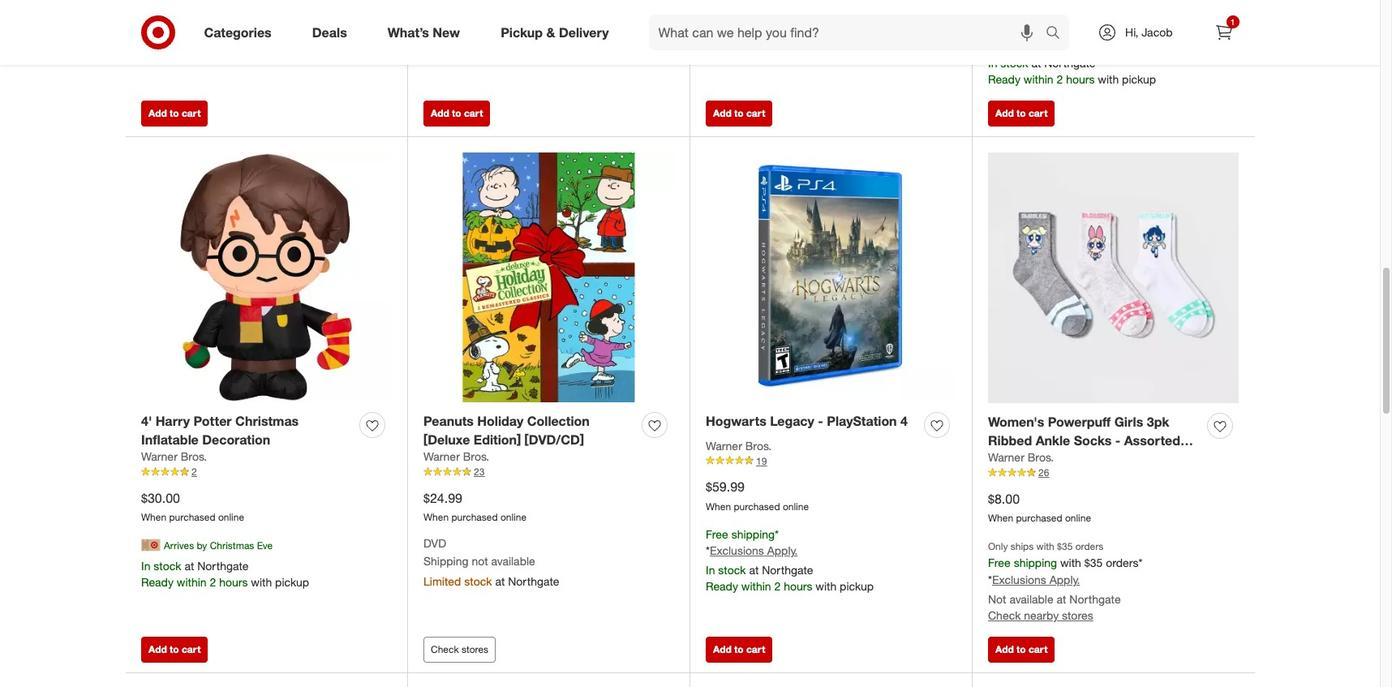Task type: vqa. For each thing, say whether or not it's contained in the screenshot.
additional to the top
no



Task type: describe. For each thing, give the bounding box(es) containing it.
$30.00 when purchased online
[[141, 490, 244, 524]]

4-
[[1032, 451, 1045, 467]]

arrives for stock
[[164, 539, 194, 551]]

purchased for $8.00
[[1016, 512, 1062, 524]]

1 horizontal spatial hours
[[784, 580, 812, 593]]

ready inside in stock at  northgate ready within 2 hours with pickup
[[141, 575, 174, 589]]

ribbed
[[988, 432, 1032, 448]]

what's new
[[388, 24, 460, 40]]

0 vertical spatial free shipping * * exclusions apply. in stock at  northgate ready within 2 hours with pickup
[[988, 20, 1156, 86]]

warner bros. for $59.99
[[706, 439, 772, 452]]

stock inside the dvd shipping not available limited stock at  northgate
[[464, 574, 492, 588]]

ships
[[1011, 541, 1034, 553]]

$24.99
[[423, 490, 462, 506]]

peanuts
[[423, 413, 474, 429]]

warner for women's powerpuff girls 3pk ribbed ankle socks - assorted colors 4-10
[[988, 451, 1025, 464]]

decoration
[[202, 431, 270, 447]]

at inside only ships with $35 orders free shipping with $35 orders* * exclusions apply. not available at northgate check nearby stores
[[1057, 592, 1066, 606]]

warner for peanuts holiday collection [deluxe edition] [dvd/cd]
[[423, 450, 460, 464]]

hi,
[[1125, 25, 1139, 39]]

eve for in stock at  northgate ready within 2 hours with pickup
[[257, 539, 273, 551]]

at inside not available at northgate check nearby stores
[[774, 24, 784, 38]]

19 link
[[706, 454, 956, 468]]

online for $30.00
[[218, 511, 244, 524]]

1 horizontal spatial within
[[741, 580, 771, 593]]

what's new link
[[374, 15, 480, 50]]

* inside only ships with $35 orders free shipping with $35 orders* * exclusions apply. not available at northgate check nearby stores
[[988, 573, 992, 587]]

categories
[[204, 24, 272, 40]]

assorted
[[1124, 432, 1180, 448]]

in inside in stock at  northgate ready within 2 hours with pickup
[[141, 559, 150, 573]]

only
[[988, 541, 1008, 553]]

new
[[433, 24, 460, 40]]

$24.99 when purchased online
[[423, 490, 527, 524]]

christmas for not available at northgate check nearby stores
[[775, 4, 819, 16]]

$59.99 when purchased online
[[706, 479, 809, 512]]

at inside the dvd shipping not available limited stock at  northgate
[[495, 574, 505, 588]]

seasonal shipping icon image for not
[[706, 0, 725, 20]]

1
[[1231, 17, 1235, 27]]

* inside free shipping * exclusions apply. limited stock at  northgate
[[141, 20, 145, 33]]

christmas for in stock at  northgate ready within 2 hours with pickup
[[210, 539, 254, 551]]

10
[[1045, 451, 1059, 467]]

colors
[[988, 451, 1029, 467]]

warner for 4' harry potter christmas inflatable decoration
[[141, 450, 178, 464]]

2 inside "link"
[[191, 466, 197, 478]]

eve for not available at northgate check nearby stores
[[822, 4, 837, 16]]

at inside in stock at  northgate ready within 2 hours with pickup
[[185, 559, 194, 573]]

23
[[474, 466, 485, 478]]

4' harry potter christmas inflatable decoration
[[141, 413, 299, 447]]

when for $8.00
[[988, 512, 1013, 524]]

[dvd/cd]
[[525, 431, 584, 447]]

collection
[[527, 413, 590, 429]]

$8.00
[[988, 490, 1020, 507]]

pickup inside in stock at  northgate ready within 2 hours with pickup
[[275, 575, 309, 589]]

warner bros. link for $24.99
[[423, 449, 489, 465]]

socks
[[1074, 432, 1112, 448]]

2 horizontal spatial ready
[[988, 72, 1021, 86]]

not available at northgate check nearby stores
[[706, 24, 839, 54]]

nearby inside only ships with $35 orders free shipping with $35 orders* * exclusions apply. not available at northgate check nearby stores
[[1024, 609, 1059, 622]]

available inside only ships with $35 orders free shipping with $35 orders* * exclusions apply. not available at northgate check nearby stores
[[1010, 592, 1054, 606]]

free shipping * exclusions apply. limited stock at  northgate
[[141, 3, 277, 53]]

stores inside not available at northgate check nearby stores
[[780, 40, 811, 54]]

26
[[1038, 467, 1049, 479]]

women's
[[988, 414, 1044, 430]]

pickup
[[501, 24, 543, 40]]

bros. for legacy
[[745, 439, 772, 452]]

stock inside in stock at  northgate ready within 2 hours with pickup
[[154, 559, 181, 573]]

1 vertical spatial check nearby stores button
[[988, 608, 1093, 624]]

hogwarts legacy - playstation 4 link
[[706, 412, 908, 430]]

26 link
[[988, 466, 1239, 480]]

3pk
[[1147, 414, 1169, 430]]

holiday
[[477, 413, 524, 429]]

not inside only ships with $35 orders free shipping with $35 orders* * exclusions apply. not available at northgate check nearby stores
[[988, 592, 1006, 606]]

free inside free shipping * exclusions apply. limited stock at  northgate
[[141, 3, 164, 17]]

northgate inside the dvd shipping not available limited stock at  northgate
[[508, 574, 559, 588]]

$8.00 when purchased online
[[988, 490, 1091, 524]]

shipping inside free shipping * exclusions apply. limited stock at  northgate
[[167, 3, 210, 17]]

deals
[[312, 24, 347, 40]]

delivery
[[559, 24, 609, 40]]

warner bros. for $30.00
[[141, 450, 207, 464]]

warner bros. for $8.00
[[988, 451, 1054, 464]]

$59.99
[[706, 479, 745, 495]]

4
[[901, 413, 908, 429]]

online for $59.99
[[783, 500, 809, 512]]

0 vertical spatial check nearby stores button
[[706, 39, 811, 55]]

23 link
[[423, 465, 673, 479]]

not inside not available at northgate check nearby stores
[[706, 24, 724, 38]]

1 link
[[1206, 15, 1242, 50]]

harry
[[156, 413, 190, 429]]

warner bros. for $24.99
[[423, 450, 489, 464]]

peanuts holiday collection [deluxe edition] [dvd/cd] link
[[423, 412, 635, 449]]

warner for hogwarts legacy - playstation 4
[[706, 439, 742, 452]]

bros. for harry
[[181, 450, 207, 464]]

not
[[472, 554, 488, 568]]

&
[[546, 24, 555, 40]]

inflatable
[[141, 431, 199, 447]]

girls
[[1114, 414, 1143, 430]]

playstation
[[827, 413, 897, 429]]

with inside in stock at  northgate ready within 2 hours with pickup
[[251, 575, 272, 589]]

northgate inside not available at northgate check nearby stores
[[787, 24, 839, 38]]

check inside only ships with $35 orders free shipping with $35 orders* * exclusions apply. not available at northgate check nearby stores
[[988, 609, 1021, 622]]

northgate inside free shipping * exclusions apply. limited stock at  northgate
[[226, 39, 277, 53]]

purchased for $24.99
[[451, 511, 498, 524]]

northgate inside only ships with $35 orders free shipping with $35 orders* * exclusions apply. not available at northgate check nearby stores
[[1070, 592, 1121, 606]]

dvd shipping not available limited stock at  northgate
[[423, 536, 559, 588]]



Task type: locate. For each thing, give the bounding box(es) containing it.
bros. for powerpuff
[[1028, 451, 1054, 464]]

1 vertical spatial eve
[[257, 539, 273, 551]]

1 vertical spatial check
[[988, 609, 1021, 622]]

bros. up 26
[[1028, 451, 1054, 464]]

limited inside free shipping * exclusions apply. limited stock at  northgate
[[141, 39, 179, 53]]

limited
[[141, 39, 179, 53], [423, 574, 461, 588]]

19
[[756, 455, 767, 467]]

arrives for available
[[729, 4, 759, 16]]

only ships with $35 orders free shipping with $35 orders* * exclusions apply. not available at northgate check nearby stores
[[988, 541, 1143, 622]]

when inside the $24.99 when purchased online
[[423, 511, 449, 524]]

0 horizontal spatial available
[[491, 554, 535, 568]]

warner bros. down the inflatable
[[141, 450, 207, 464]]

$35 left orders
[[1057, 541, 1073, 553]]

seasonal shipping icon image for in
[[141, 536, 161, 555]]

when inside $59.99 when purchased online
[[706, 500, 731, 512]]

arrives down $30.00 when purchased online in the left of the page
[[164, 539, 194, 551]]

by for stock
[[197, 539, 207, 551]]

2 vertical spatial stores
[[462, 643, 488, 655]]

0 horizontal spatial check
[[431, 643, 459, 655]]

women's powerpuff girls 3pk ribbed ankle socks - assorted colors 4-10 image
[[988, 153, 1239, 403], [988, 153, 1239, 403]]

shipping
[[167, 3, 210, 17], [1014, 20, 1057, 34], [731, 527, 775, 541], [1014, 556, 1057, 570]]

2 horizontal spatial check
[[988, 609, 1021, 622]]

stores inside only ships with $35 orders free shipping with $35 orders* * exclusions apply. not available at northgate check nearby stores
[[1062, 609, 1093, 622]]

jacob
[[1142, 25, 1173, 39]]

1 vertical spatial seasonal shipping icon image
[[141, 536, 161, 555]]

0 horizontal spatial -
[[818, 413, 823, 429]]

purchased for $30.00
[[169, 511, 215, 524]]

when down $59.99
[[706, 500, 731, 512]]

legacy
[[770, 413, 814, 429]]

at
[[467, 24, 477, 38], [774, 24, 784, 38], [213, 39, 223, 53], [1032, 56, 1041, 70], [185, 559, 194, 573], [749, 563, 759, 577], [495, 574, 505, 588], [1057, 592, 1066, 606]]

1 horizontal spatial limited
[[423, 574, 461, 588]]

peanuts holiday collection [deluxe edition] [dvd/cd]
[[423, 413, 590, 447]]

online inside $8.00 when purchased online
[[1065, 512, 1091, 524]]

warner bros. link down ribbed
[[988, 450, 1054, 466]]

warner bros. link for $59.99
[[706, 438, 772, 454]]

bros. up 19
[[745, 439, 772, 452]]

eve
[[822, 4, 837, 16], [257, 539, 273, 551]]

online inside $30.00 when purchased online
[[218, 511, 244, 524]]

1 horizontal spatial by
[[761, 4, 772, 16]]

seasonal shipping icon image up not available at northgate check nearby stores
[[706, 0, 725, 20]]

warner bros. link for $30.00
[[141, 449, 207, 465]]

2 inside in stock at  northgate ready within 2 hours with pickup
[[210, 575, 216, 589]]

arrives by christmas eve
[[729, 4, 837, 16], [164, 539, 273, 551]]

edition]
[[474, 431, 521, 447]]

eve up not available at northgate check nearby stores
[[822, 4, 837, 16]]

exclusions inside free shipping * exclusions apply. limited stock at  northgate
[[145, 20, 199, 33]]

shipping
[[423, 554, 469, 568]]

hogwarts
[[706, 413, 766, 429]]

in stock at  northgate with pickup
[[423, 24, 591, 54]]

northgate inside in stock at  northgate ready within 2 hours with pickup
[[197, 559, 249, 573]]

warner down hogwarts
[[706, 439, 742, 452]]

exclusions inside only ships with $35 orders free shipping with $35 orders* * exclusions apply. not available at northgate check nearby stores
[[992, 573, 1046, 587]]

apply. inside free shipping * exclusions apply. limited stock at  northgate
[[203, 20, 233, 33]]

0 horizontal spatial stores
[[462, 643, 488, 655]]

online inside the $24.99 when purchased online
[[500, 511, 527, 524]]

warner bros. link down [deluxe
[[423, 449, 489, 465]]

0 vertical spatial nearby
[[742, 40, 777, 54]]

- down girls
[[1115, 432, 1121, 448]]

orders*
[[1106, 556, 1143, 570]]

1 horizontal spatial ready
[[706, 580, 738, 593]]

apply. inside only ships with $35 orders free shipping with $35 orders* * exclusions apply. not available at northgate check nearby stores
[[1050, 573, 1080, 587]]

check stores button
[[423, 637, 496, 663]]

1 horizontal spatial arrives
[[729, 4, 759, 16]]

seasonal shipping icon image
[[706, 0, 725, 20], [141, 536, 161, 555]]

pickup
[[557, 40, 591, 54], [1122, 72, 1156, 86], [275, 575, 309, 589], [840, 580, 874, 593]]

check nearby stores button
[[706, 39, 811, 55], [988, 608, 1093, 624]]

online inside $59.99 when purchased online
[[783, 500, 809, 512]]

0 vertical spatial christmas
[[775, 4, 819, 16]]

arrives by christmas eve up in stock at  northgate ready within 2 hours with pickup
[[164, 539, 273, 551]]

1 vertical spatial available
[[491, 554, 535, 568]]

in inside the in stock at  northgate with pickup
[[423, 24, 433, 38]]

by up not available at northgate check nearby stores
[[761, 4, 772, 16]]

arrives up not available at northgate check nearby stores
[[729, 4, 759, 16]]

limited down shipping
[[423, 574, 461, 588]]

1 vertical spatial nearby
[[1024, 609, 1059, 622]]

exclusions
[[145, 20, 199, 33], [992, 37, 1046, 51], [710, 544, 764, 558], [992, 573, 1046, 587]]

when for $59.99
[[706, 500, 731, 512]]

0 horizontal spatial within
[[177, 575, 207, 589]]

0 horizontal spatial not
[[706, 24, 724, 38]]

2 horizontal spatial stores
[[1062, 609, 1093, 622]]

with
[[533, 40, 554, 54], [1098, 72, 1119, 86], [1036, 541, 1055, 553], [1060, 556, 1081, 570], [251, 575, 272, 589], [816, 580, 837, 593]]

-
[[818, 413, 823, 429], [1115, 432, 1121, 448]]

arrives by christmas eve for stores
[[729, 4, 837, 16]]

dvd
[[423, 536, 446, 550]]

1 vertical spatial stores
[[1062, 609, 1093, 622]]

warner bros. link for $8.00
[[988, 450, 1054, 466]]

powerpuff
[[1048, 414, 1111, 430]]

- right legacy
[[818, 413, 823, 429]]

online for $24.99
[[500, 511, 527, 524]]

1 horizontal spatial eve
[[822, 4, 837, 16]]

christmas up 'decoration'
[[235, 413, 299, 429]]

purchased down $24.99
[[451, 511, 498, 524]]

4'
[[141, 413, 152, 429]]

not
[[706, 24, 724, 38], [988, 592, 1006, 606]]

online for $8.00
[[1065, 512, 1091, 524]]

$30.00
[[141, 490, 180, 506]]

purchased up ships
[[1016, 512, 1062, 524]]

0 vertical spatial $35
[[1057, 541, 1073, 553]]

$35
[[1057, 541, 1073, 553], [1085, 556, 1103, 570]]

seasonal shipping icon image down $30.00
[[141, 536, 161, 555]]

christmas inside 4' harry potter christmas inflatable decoration
[[235, 413, 299, 429]]

within inside in stock at  northgate ready within 2 hours with pickup
[[177, 575, 207, 589]]

apply.
[[203, 20, 233, 33], [1050, 37, 1080, 51], [767, 544, 798, 558], [1050, 573, 1080, 587]]

hours
[[1066, 72, 1095, 86], [219, 575, 248, 589], [784, 580, 812, 593]]

at inside the in stock at  northgate with pickup
[[467, 24, 477, 38]]

1 horizontal spatial free shipping * * exclusions apply. in stock at  northgate ready within 2 hours with pickup
[[988, 20, 1156, 86]]

northgate inside the in stock at  northgate with pickup
[[480, 24, 531, 38]]

0 horizontal spatial seasonal shipping icon image
[[141, 536, 161, 555]]

free
[[141, 3, 164, 17], [988, 20, 1011, 34], [706, 527, 728, 541], [988, 556, 1011, 570]]

when inside $30.00 when purchased online
[[141, 511, 166, 524]]

0 horizontal spatial ready
[[141, 575, 174, 589]]

0 horizontal spatial by
[[197, 539, 207, 551]]

0 vertical spatial eve
[[822, 4, 837, 16]]

1 horizontal spatial nearby
[[1024, 609, 1059, 622]]

0 vertical spatial seasonal shipping icon image
[[706, 0, 725, 20]]

0 vertical spatial not
[[706, 24, 724, 38]]

2 link
[[141, 465, 391, 479]]

warner down the inflatable
[[141, 450, 178, 464]]

4' harry potter christmas inflatable decoration image
[[141, 153, 391, 403], [141, 153, 391, 403]]

search button
[[1038, 15, 1077, 54]]

stores inside "button"
[[462, 643, 488, 655]]

0 horizontal spatial eve
[[257, 539, 273, 551]]

bros. up 23
[[463, 450, 489, 464]]

0 vertical spatial available
[[727, 24, 771, 38]]

ankle
[[1036, 432, 1070, 448]]

with inside the in stock at  northgate with pickup
[[533, 40, 554, 54]]

by
[[761, 4, 772, 16], [197, 539, 207, 551]]

nearby inside not available at northgate check nearby stores
[[742, 40, 777, 54]]

0 vertical spatial arrives
[[729, 4, 759, 16]]

deals link
[[298, 15, 367, 50]]

0 horizontal spatial $35
[[1057, 541, 1073, 553]]

2 horizontal spatial available
[[1010, 592, 1054, 606]]

when down $24.99
[[423, 511, 449, 524]]

0 vertical spatial by
[[761, 4, 772, 16]]

What can we help you find? suggestions appear below search field
[[649, 15, 1050, 50]]

stores
[[780, 40, 811, 54], [1062, 609, 1093, 622], [462, 643, 488, 655]]

check
[[706, 40, 739, 54], [988, 609, 1021, 622], [431, 643, 459, 655]]

purchased inside the $24.99 when purchased online
[[451, 511, 498, 524]]

warner bros.
[[706, 439, 772, 452], [141, 450, 207, 464], [423, 450, 489, 464], [988, 451, 1054, 464]]

[deluxe
[[423, 431, 470, 447]]

women's powerpuff girls 3pk ribbed ankle socks - assorted colors 4-10 link
[[988, 413, 1201, 467]]

northgate
[[480, 24, 531, 38], [787, 24, 839, 38], [226, 39, 277, 53], [1044, 56, 1096, 70], [197, 559, 249, 573], [762, 563, 813, 577], [508, 574, 559, 588], [1070, 592, 1121, 606]]

shipping inside only ships with $35 orders free shipping with $35 orders* * exclusions apply. not available at northgate check nearby stores
[[1014, 556, 1057, 570]]

0 horizontal spatial arrives
[[164, 539, 194, 551]]

1 vertical spatial free shipping * * exclusions apply. in stock at  northgate ready within 2 hours with pickup
[[706, 527, 874, 593]]

2 vertical spatial available
[[1010, 592, 1054, 606]]

by up in stock at  northgate ready within 2 hours with pickup
[[197, 539, 207, 551]]

purchased down $30.00
[[169, 511, 215, 524]]

add to cart
[[148, 107, 201, 119], [431, 107, 483, 119], [713, 107, 765, 119], [995, 107, 1048, 119], [148, 643, 201, 655], [713, 643, 765, 655], [995, 643, 1048, 655]]

2 horizontal spatial within
[[1024, 72, 1054, 86]]

2 vertical spatial christmas
[[210, 539, 254, 551]]

warner bros. link down hogwarts
[[706, 438, 772, 454]]

what's
[[388, 24, 429, 40]]

check stores
[[431, 643, 488, 655]]

0 vertical spatial arrives by christmas eve
[[729, 4, 837, 16]]

1 horizontal spatial arrives by christmas eve
[[729, 4, 837, 16]]

purchased for $59.99
[[734, 500, 780, 512]]

online down "19" link
[[783, 500, 809, 512]]

$35 down orders
[[1085, 556, 1103, 570]]

1 vertical spatial by
[[197, 539, 207, 551]]

- inside women's powerpuff girls 3pk ribbed ankle socks - assorted colors 4-10
[[1115, 432, 1121, 448]]

1 vertical spatial not
[[988, 592, 1006, 606]]

4' harry potter christmas inflatable decoration link
[[141, 412, 353, 449]]

online up orders
[[1065, 512, 1091, 524]]

available inside the dvd shipping not available limited stock at  northgate
[[491, 554, 535, 568]]

1 horizontal spatial seasonal shipping icon image
[[706, 0, 725, 20]]

0 horizontal spatial hours
[[219, 575, 248, 589]]

1 horizontal spatial available
[[727, 24, 771, 38]]

at inside free shipping * exclusions apply. limited stock at  northgate
[[213, 39, 223, 53]]

orders
[[1076, 541, 1104, 553]]

1 vertical spatial christmas
[[235, 413, 299, 429]]

check inside "button"
[[431, 643, 459, 655]]

ready
[[988, 72, 1021, 86], [141, 575, 174, 589], [706, 580, 738, 593]]

christmas up in stock at  northgate ready within 2 hours with pickup
[[210, 539, 254, 551]]

bros. for holiday
[[463, 450, 489, 464]]

2 vertical spatial check
[[431, 643, 459, 655]]

free inside only ships with $35 orders free shipping with $35 orders* * exclusions apply. not available at northgate check nearby stores
[[988, 556, 1011, 570]]

0 vertical spatial stores
[[780, 40, 811, 54]]

warner bros. down [deluxe
[[423, 450, 489, 464]]

0 horizontal spatial limited
[[141, 39, 179, 53]]

arrives
[[729, 4, 759, 16], [164, 539, 194, 551]]

*
[[141, 20, 145, 33], [1057, 20, 1061, 34], [988, 37, 992, 51], [775, 527, 779, 541], [706, 544, 710, 558], [988, 573, 992, 587]]

1 horizontal spatial stores
[[780, 40, 811, 54]]

arrives by christmas eve for 2
[[164, 539, 273, 551]]

warner bros. down hogwarts
[[706, 439, 772, 452]]

christmas
[[775, 4, 819, 16], [235, 413, 299, 429], [210, 539, 254, 551]]

0 vertical spatial limited
[[141, 39, 179, 53]]

christmas up not available at northgate check nearby stores
[[775, 4, 819, 16]]

warner down ribbed
[[988, 451, 1025, 464]]

purchased inside $30.00 when purchased online
[[169, 511, 215, 524]]

hi, jacob
[[1125, 25, 1173, 39]]

pickup & delivery
[[501, 24, 609, 40]]

0 horizontal spatial arrives by christmas eve
[[164, 539, 273, 551]]

bros. down the inflatable
[[181, 450, 207, 464]]

pickup & delivery link
[[487, 15, 629, 50]]

when down $30.00
[[141, 511, 166, 524]]

when down $8.00
[[988, 512, 1013, 524]]

potter
[[194, 413, 232, 429]]

arrives by christmas eve up not available at northgate check nearby stores
[[729, 4, 837, 16]]

search
[[1038, 26, 1077, 42]]

bros.
[[745, 439, 772, 452], [181, 450, 207, 464], [463, 450, 489, 464], [1028, 451, 1054, 464]]

available inside not available at northgate check nearby stores
[[727, 24, 771, 38]]

warner bros. link
[[706, 438, 772, 454], [141, 449, 207, 465], [423, 449, 489, 465], [988, 450, 1054, 466]]

when for $30.00
[[141, 511, 166, 524]]

1 vertical spatial arrives
[[164, 539, 194, 551]]

1 horizontal spatial -
[[1115, 432, 1121, 448]]

exclusions apply. button
[[145, 19, 233, 35], [992, 36, 1080, 52], [710, 543, 798, 559], [992, 572, 1080, 588]]

peanuts holiday collection [deluxe edition] [dvd/cd] image
[[423, 153, 673, 403]]

online up in stock at  northgate ready within 2 hours with pickup
[[218, 511, 244, 524]]

1 horizontal spatial check nearby stores button
[[988, 608, 1093, 624]]

1 vertical spatial limited
[[423, 574, 461, 588]]

purchased inside $59.99 when purchased online
[[734, 500, 780, 512]]

by for available
[[761, 4, 772, 16]]

hogwarts legacy - playstation 4
[[706, 413, 908, 429]]

0 horizontal spatial check nearby stores button
[[706, 39, 811, 55]]

categories link
[[190, 15, 292, 50]]

hogwarts legacy - playstation 4 image
[[706, 153, 956, 403], [706, 153, 956, 403]]

when for $24.99
[[423, 511, 449, 524]]

stock inside the in stock at  northgate with pickup
[[436, 24, 464, 38]]

warner bros. link down the inflatable
[[141, 449, 207, 465]]

0 horizontal spatial nearby
[[742, 40, 777, 54]]

online up the dvd shipping not available limited stock at  northgate
[[500, 511, 527, 524]]

online
[[783, 500, 809, 512], [218, 511, 244, 524], [500, 511, 527, 524], [1065, 512, 1091, 524]]

0 vertical spatial check
[[706, 40, 739, 54]]

1 horizontal spatial check
[[706, 40, 739, 54]]

check inside not available at northgate check nearby stores
[[706, 40, 739, 54]]

add to cart button
[[141, 100, 208, 126], [423, 100, 490, 126], [706, 100, 773, 126], [988, 100, 1055, 126], [141, 637, 208, 663], [706, 637, 773, 663], [988, 637, 1055, 663]]

limited left categories
[[141, 39, 179, 53]]

eve up in stock at  northgate ready within 2 hours with pickup
[[257, 539, 273, 551]]

add
[[148, 107, 167, 119], [431, 107, 449, 119], [713, 107, 732, 119], [995, 107, 1014, 119], [148, 643, 167, 655], [713, 643, 732, 655], [995, 643, 1014, 655]]

2 horizontal spatial hours
[[1066, 72, 1095, 86]]

2
[[1057, 72, 1063, 86], [191, 466, 197, 478], [210, 575, 216, 589], [774, 580, 781, 593]]

purchased inside $8.00 when purchased online
[[1016, 512, 1062, 524]]

warner down [deluxe
[[423, 450, 460, 464]]

warner bros. down ribbed
[[988, 451, 1054, 464]]

0 vertical spatial -
[[818, 413, 823, 429]]

1 vertical spatial -
[[1115, 432, 1121, 448]]

when inside $8.00 when purchased online
[[988, 512, 1013, 524]]

1 horizontal spatial $35
[[1085, 556, 1103, 570]]

1 horizontal spatial not
[[988, 592, 1006, 606]]

hours inside in stock at  northgate ready within 2 hours with pickup
[[219, 575, 248, 589]]

stock inside free shipping * exclusions apply. limited stock at  northgate
[[182, 39, 210, 53]]

women's powerpuff girls 3pk ribbed ankle socks - assorted colors 4-10
[[988, 414, 1180, 467]]

purchased down $59.99
[[734, 500, 780, 512]]

1 vertical spatial $35
[[1085, 556, 1103, 570]]

in stock at  northgate ready within 2 hours with pickup
[[141, 559, 309, 589]]

limited inside the dvd shipping not available limited stock at  northgate
[[423, 574, 461, 588]]

0 horizontal spatial free shipping * * exclusions apply. in stock at  northgate ready within 2 hours with pickup
[[706, 527, 874, 593]]

pickup inside the in stock at  northgate with pickup
[[557, 40, 591, 54]]

1 vertical spatial arrives by christmas eve
[[164, 539, 273, 551]]



